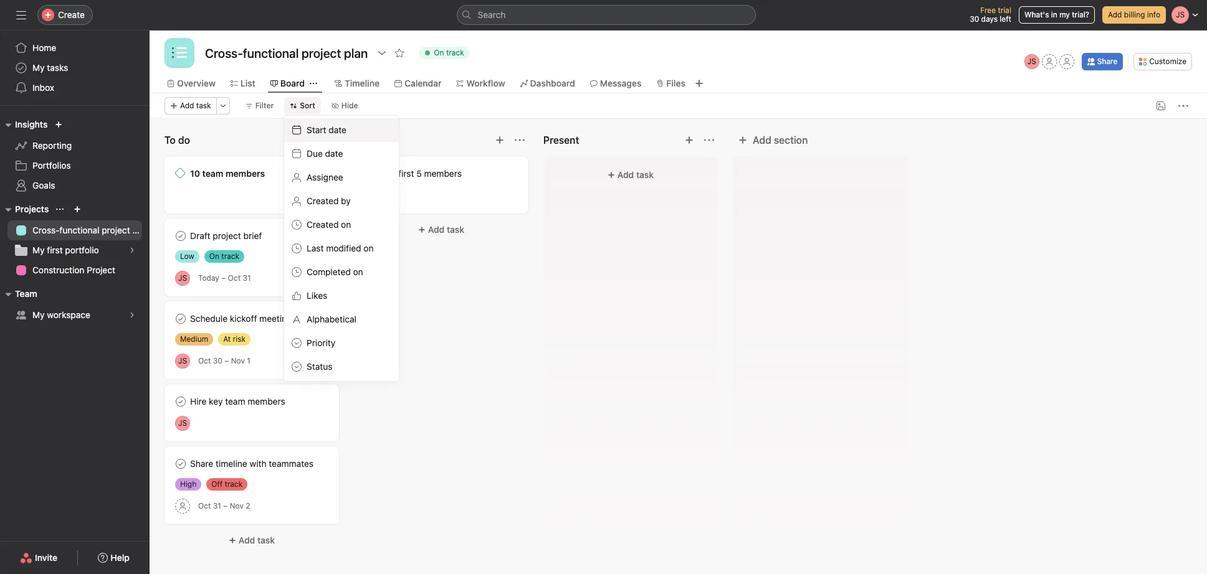 Task type: locate. For each thing, give the bounding box(es) containing it.
1 my from the top
[[32, 62, 45, 73]]

nov
[[231, 356, 245, 366], [230, 502, 244, 511]]

js button down low in the left of the page
[[175, 271, 190, 286]]

1 horizontal spatial hire
[[379, 168, 396, 179]]

1 vertical spatial on
[[364, 243, 374, 254]]

0 vertical spatial my
[[32, 62, 45, 73]]

on
[[434, 48, 444, 57], [209, 252, 219, 261]]

1 vertical spatial my
[[32, 245, 45, 255]]

1
[[247, 356, 250, 366]]

add task image down add tab icon
[[684, 135, 694, 145]]

hire for hire key team members
[[190, 396, 206, 407]]

first for hire
[[398, 168, 414, 179]]

start
[[307, 125, 326, 135]]

3 completed image from the top
[[173, 457, 188, 472]]

customize button
[[1134, 53, 1192, 70]]

my left tasks
[[32, 62, 45, 73]]

oct right today
[[228, 274, 241, 283]]

–
[[221, 274, 226, 283], [225, 356, 229, 366], [223, 502, 228, 511]]

1 vertical spatial share
[[190, 459, 213, 469]]

0 horizontal spatial hire
[[190, 396, 206, 407]]

1 vertical spatial hire
[[190, 396, 206, 407]]

track right off
[[225, 480, 243, 489]]

create
[[58, 9, 85, 20]]

home
[[32, 42, 56, 53]]

on up 'calendar'
[[434, 48, 444, 57]]

0 vertical spatial completed image
[[173, 229, 188, 244]]

completed checkbox for hire key team members
[[173, 394, 188, 409]]

0 vertical spatial nov
[[231, 356, 245, 366]]

js button
[[1024, 54, 1039, 69], [175, 271, 190, 286], [175, 354, 190, 369], [175, 416, 190, 431]]

1 horizontal spatial on
[[434, 48, 444, 57]]

completed checkbox up high
[[173, 457, 188, 472]]

Completed checkbox
[[173, 229, 188, 244], [173, 312, 188, 327], [173, 394, 188, 409], [173, 457, 188, 472]]

0 horizontal spatial first
[[47, 245, 63, 255]]

members right 5
[[424, 168, 462, 179]]

1 horizontal spatial share
[[1097, 57, 1117, 66]]

30 inside free trial 30 days left
[[970, 14, 979, 24]]

0 vertical spatial track
[[446, 48, 464, 57]]

free
[[980, 6, 996, 15]]

team button
[[0, 287, 37, 302]]

members for hire first 5 members
[[424, 168, 462, 179]]

2 vertical spatial my
[[32, 310, 45, 320]]

0 horizontal spatial team
[[202, 168, 223, 179]]

nov for timeline
[[230, 502, 244, 511]]

messages link
[[590, 77, 641, 90]]

portfolios link
[[7, 156, 142, 176]]

31 right today
[[243, 274, 251, 283]]

at risk
[[223, 335, 245, 344]]

None text field
[[202, 42, 371, 64]]

first
[[398, 168, 414, 179], [47, 245, 63, 255]]

1 vertical spatial on track
[[209, 252, 239, 261]]

oct left 2
[[198, 502, 211, 511]]

sort
[[300, 101, 315, 110]]

inbox link
[[7, 78, 142, 98]]

projects button
[[0, 202, 49, 217]]

– down off track
[[223, 502, 228, 511]]

projects element
[[0, 198, 150, 283]]

days
[[981, 14, 998, 24]]

create button
[[37, 5, 93, 25]]

1 vertical spatial first
[[47, 245, 63, 255]]

add task image
[[495, 135, 505, 145], [684, 135, 694, 145]]

hire left 5
[[379, 168, 396, 179]]

completed image left "draft"
[[173, 229, 188, 244]]

date right 'start'
[[329, 125, 346, 135]]

2 vertical spatial on
[[353, 267, 363, 277]]

completed image up high
[[173, 457, 188, 472]]

projects
[[15, 204, 49, 214]]

schedule
[[190, 313, 228, 324]]

1 vertical spatial nov
[[230, 502, 244, 511]]

add task
[[180, 101, 211, 110], [617, 169, 654, 180], [428, 224, 464, 235], [239, 535, 275, 546]]

on right modified
[[364, 243, 374, 254]]

hire left key
[[190, 396, 206, 407]]

1 completed checkbox from the top
[[173, 229, 188, 244]]

what's
[[1024, 10, 1049, 19]]

2 vertical spatial completed image
[[173, 457, 188, 472]]

date for start date
[[329, 125, 346, 135]]

1 horizontal spatial team
[[225, 396, 245, 407]]

track inside popup button
[[446, 48, 464, 57]]

more section actions image for done
[[515, 135, 525, 145]]

on inside popup button
[[434, 48, 444, 57]]

1 completed image from the top
[[173, 229, 188, 244]]

2 completed image from the top
[[173, 312, 188, 327]]

2 completed checkbox from the top
[[173, 312, 188, 327]]

0 vertical spatial 30
[[970, 14, 979, 24]]

track for with
[[225, 480, 243, 489]]

completed image for draft project brief
[[173, 229, 188, 244]]

1 vertical spatial completed image
[[173, 312, 188, 327]]

share timeline with teammates
[[190, 459, 313, 469]]

add task image down workflow
[[495, 135, 505, 145]]

1 vertical spatial date
[[325, 148, 343, 159]]

1 created from the top
[[307, 196, 339, 206]]

add task image for done
[[495, 135, 505, 145]]

portfolio
[[65, 245, 99, 255]]

completed image
[[173, 229, 188, 244], [173, 312, 188, 327], [173, 457, 188, 472]]

Completed milestone checkbox
[[175, 168, 185, 178]]

1 vertical spatial –
[[225, 356, 229, 366]]

add
[[1108, 10, 1122, 19], [180, 101, 194, 110], [753, 135, 771, 146], [617, 169, 634, 180], [428, 224, 445, 235], [239, 535, 255, 546]]

2 vertical spatial oct
[[198, 502, 211, 511]]

oct 31 – nov 2
[[198, 502, 250, 511]]

1 horizontal spatial on track
[[434, 48, 464, 57]]

0 vertical spatial created
[[307, 196, 339, 206]]

js down what's
[[1027, 57, 1036, 66]]

date right due
[[325, 148, 343, 159]]

1 vertical spatial 31
[[213, 502, 221, 511]]

on down by
[[341, 219, 351, 230]]

created
[[307, 196, 339, 206], [307, 219, 339, 230]]

1 horizontal spatial 31
[[243, 274, 251, 283]]

4 completed checkbox from the top
[[173, 457, 188, 472]]

overview
[[177, 78, 216, 88]]

share down add billing info button
[[1097, 57, 1117, 66]]

completed image up 'medium'
[[173, 312, 188, 327]]

nov left 1
[[231, 356, 245, 366]]

add section
[[753, 135, 808, 146]]

my down cross-
[[32, 245, 45, 255]]

created left by
[[307, 196, 339, 206]]

more section actions image
[[515, 135, 525, 145], [704, 135, 714, 145]]

0 vertical spatial share
[[1097, 57, 1117, 66]]

new project or portfolio image
[[74, 206, 81, 213]]

0 horizontal spatial project
[[102, 225, 130, 236]]

0 horizontal spatial on
[[209, 252, 219, 261]]

3 my from the top
[[32, 310, 45, 320]]

0 horizontal spatial on track
[[209, 252, 239, 261]]

on track up 'calendar'
[[434, 48, 464, 57]]

1 more section actions image from the left
[[515, 135, 525, 145]]

0 horizontal spatial more section actions image
[[515, 135, 525, 145]]

by
[[341, 196, 351, 206]]

hire first 5 members
[[379, 168, 462, 179]]

oct down 'medium'
[[198, 356, 211, 366]]

team right 10
[[202, 168, 223, 179]]

more actions image
[[219, 102, 227, 110]]

insights
[[15, 119, 48, 130]]

oct for schedule
[[198, 356, 211, 366]]

0 horizontal spatial on
[[341, 219, 351, 230]]

on for completed on
[[353, 267, 363, 277]]

my down team at left
[[32, 310, 45, 320]]

on track
[[434, 48, 464, 57], [209, 252, 239, 261]]

0 vertical spatial on track
[[434, 48, 464, 57]]

today
[[198, 274, 219, 283]]

my
[[1059, 10, 1070, 19]]

team right key
[[225, 396, 245, 407]]

status
[[307, 361, 332, 372]]

0 vertical spatial on
[[434, 48, 444, 57]]

0 horizontal spatial 30
[[213, 356, 222, 366]]

first inside projects element
[[47, 245, 63, 255]]

completed checkbox for draft project brief
[[173, 229, 188, 244]]

task
[[196, 101, 211, 110], [636, 169, 654, 180], [447, 224, 464, 235], [257, 535, 275, 546]]

track
[[446, 48, 464, 57], [221, 252, 239, 261], [225, 480, 243, 489]]

my first portfolio
[[32, 245, 99, 255]]

free trial 30 days left
[[970, 6, 1011, 24]]

created on
[[307, 219, 351, 230]]

schedule kickoff meeting
[[190, 313, 292, 324]]

– down 'at'
[[225, 356, 229, 366]]

first left 5
[[398, 168, 414, 179]]

track for brief
[[221, 252, 239, 261]]

show options image
[[377, 48, 387, 58]]

track down draft project brief
[[221, 252, 239, 261]]

0 vertical spatial on
[[341, 219, 351, 230]]

1 horizontal spatial add task image
[[684, 135, 694, 145]]

filter button
[[240, 97, 279, 115]]

reporting
[[32, 140, 72, 151]]

project left plan
[[102, 225, 130, 236]]

more section actions image for present
[[704, 135, 714, 145]]

workflow link
[[456, 77, 505, 90]]

– for kickoff
[[225, 356, 229, 366]]

my inside teams element
[[32, 310, 45, 320]]

0 vertical spatial first
[[398, 168, 414, 179]]

nov left 2
[[230, 502, 244, 511]]

my first portfolio link
[[7, 241, 142, 260]]

1 horizontal spatial on
[[353, 267, 363, 277]]

on
[[341, 219, 351, 230], [364, 243, 374, 254], [353, 267, 363, 277]]

add billing info button
[[1102, 6, 1166, 24]]

with
[[250, 459, 266, 469]]

timeline link
[[335, 77, 379, 90]]

share up high
[[190, 459, 213, 469]]

my inside projects element
[[32, 245, 45, 255]]

on up today
[[209, 252, 219, 261]]

0 vertical spatial 31
[[243, 274, 251, 283]]

likes
[[307, 290, 327, 301]]

on down modified
[[353, 267, 363, 277]]

31 down off
[[213, 502, 221, 511]]

workspace
[[47, 310, 90, 320]]

add to starred image
[[395, 48, 405, 58]]

share
[[1097, 57, 1117, 66], [190, 459, 213, 469]]

project left brief
[[213, 231, 241, 241]]

1 add task image from the left
[[495, 135, 505, 145]]

first up construction
[[47, 245, 63, 255]]

teammates
[[269, 459, 313, 469]]

2 vertical spatial track
[[225, 480, 243, 489]]

add task image
[[305, 135, 315, 145]]

0 vertical spatial –
[[221, 274, 226, 283]]

share inside button
[[1097, 57, 1117, 66]]

0 vertical spatial date
[[329, 125, 346, 135]]

1 vertical spatial created
[[307, 219, 339, 230]]

add task button
[[165, 97, 217, 115], [551, 164, 710, 186], [354, 219, 528, 241], [165, 530, 339, 552]]

1 horizontal spatial 30
[[970, 14, 979, 24]]

track up workflow link at the top
[[446, 48, 464, 57]]

2 my from the top
[[32, 245, 45, 255]]

created down the "created by" at the left top of the page
[[307, 219, 339, 230]]

2 add task image from the left
[[684, 135, 694, 145]]

files link
[[656, 77, 685, 90]]

1 horizontal spatial more section actions image
[[704, 135, 714, 145]]

– right today
[[221, 274, 226, 283]]

date inside menu item
[[329, 125, 346, 135]]

0 horizontal spatial share
[[190, 459, 213, 469]]

completed checkbox for schedule kickoff meeting
[[173, 312, 188, 327]]

1 horizontal spatial first
[[398, 168, 414, 179]]

my
[[32, 62, 45, 73], [32, 245, 45, 255], [32, 310, 45, 320]]

inbox
[[32, 82, 54, 93]]

1 vertical spatial oct
[[198, 356, 211, 366]]

completed checkbox up 'medium'
[[173, 312, 188, 327]]

date
[[329, 125, 346, 135], [325, 148, 343, 159]]

0 vertical spatial hire
[[379, 168, 396, 179]]

completed checkbox left "draft"
[[173, 229, 188, 244]]

1 vertical spatial 30
[[213, 356, 222, 366]]

team
[[15, 289, 37, 299]]

2 vertical spatial –
[[223, 502, 228, 511]]

off
[[211, 480, 223, 489]]

30 left "days"
[[970, 14, 979, 24]]

at
[[223, 335, 231, 344]]

assignee
[[307, 172, 343, 183]]

my inside global element
[[32, 62, 45, 73]]

last modified on
[[307, 243, 374, 254]]

1 vertical spatial track
[[221, 252, 239, 261]]

– for timeline
[[223, 502, 228, 511]]

1 vertical spatial on
[[209, 252, 219, 261]]

more actions image
[[1178, 101, 1188, 111]]

done
[[354, 135, 378, 146]]

completed image for schedule kickoff meeting
[[173, 312, 188, 327]]

completed image
[[173, 394, 188, 409]]

0 horizontal spatial add task image
[[495, 135, 505, 145]]

2 more section actions image from the left
[[704, 135, 714, 145]]

2 created from the top
[[307, 219, 339, 230]]

project
[[87, 265, 115, 275]]

30 left 1
[[213, 356, 222, 366]]

tab actions image
[[310, 80, 317, 87]]

oct
[[228, 274, 241, 283], [198, 356, 211, 366], [198, 502, 211, 511]]

1 vertical spatial team
[[225, 396, 245, 407]]

members down 1
[[248, 396, 285, 407]]

3 completed checkbox from the top
[[173, 394, 188, 409]]

priority
[[307, 338, 335, 348]]

members right 10
[[226, 168, 265, 179]]

on track down draft project brief
[[209, 252, 239, 261]]

hide button
[[326, 97, 364, 115]]

files
[[666, 78, 685, 88]]

completed checkbox left key
[[173, 394, 188, 409]]



Task type: describe. For each thing, give the bounding box(es) containing it.
list link
[[230, 77, 255, 90]]

construction
[[32, 265, 84, 275]]

goals link
[[7, 176, 142, 196]]

nov for kickoff
[[231, 356, 245, 366]]

overview link
[[167, 77, 216, 90]]

sort button
[[284, 97, 321, 115]]

to do
[[165, 135, 190, 146]]

2
[[246, 502, 250, 511]]

share button
[[1082, 53, 1123, 70]]

date for due date
[[325, 148, 343, 159]]

global element
[[0, 31, 150, 105]]

in
[[1051, 10, 1057, 19]]

draft project brief
[[190, 231, 262, 241]]

insights element
[[0, 113, 150, 198]]

draft
[[190, 231, 210, 241]]

add task image for present
[[684, 135, 694, 145]]

completed image for share timeline with teammates
[[173, 457, 188, 472]]

medium
[[180, 335, 208, 344]]

search list box
[[456, 5, 756, 25]]

js button down 'medium'
[[175, 354, 190, 369]]

what's in my trial? button
[[1019, 6, 1095, 24]]

on track inside on track popup button
[[434, 48, 464, 57]]

completed
[[307, 267, 351, 277]]

timeline
[[216, 459, 247, 469]]

js down low in the left of the page
[[178, 273, 187, 283]]

alphabetical
[[307, 314, 356, 325]]

off track
[[211, 480, 243, 489]]

what's in my trial?
[[1024, 10, 1089, 19]]

created for created on
[[307, 219, 339, 230]]

js down completed icon at the left bottom of the page
[[178, 419, 187, 428]]

0 horizontal spatial 31
[[213, 502, 221, 511]]

risk
[[233, 335, 245, 344]]

invite button
[[12, 547, 66, 570]]

share for share timeline with teammates
[[190, 459, 213, 469]]

help button
[[90, 547, 138, 570]]

my for my workspace
[[32, 310, 45, 320]]

my tasks
[[32, 62, 68, 73]]

due
[[307, 148, 323, 159]]

share for share
[[1097, 57, 1117, 66]]

my for my tasks
[[32, 62, 45, 73]]

cross-functional project plan link
[[7, 221, 149, 241]]

goals
[[32, 180, 55, 191]]

js button down what's
[[1024, 54, 1039, 69]]

10
[[190, 168, 200, 179]]

last
[[307, 243, 324, 254]]

cross-functional project plan
[[32, 225, 149, 236]]

see details, my first portfolio image
[[128, 247, 136, 254]]

new image
[[55, 121, 63, 128]]

plan
[[132, 225, 149, 236]]

hide sidebar image
[[16, 10, 26, 20]]

section
[[774, 135, 808, 146]]

reporting link
[[7, 136, 142, 156]]

on for created on
[[341, 219, 351, 230]]

customize
[[1149, 57, 1186, 66]]

search
[[478, 9, 506, 20]]

functional
[[59, 225, 99, 236]]

list image
[[172, 45, 187, 60]]

help
[[110, 553, 130, 563]]

created by
[[307, 196, 351, 206]]

hire for hire first 5 members
[[379, 168, 396, 179]]

present
[[543, 135, 579, 146]]

0 vertical spatial oct
[[228, 274, 241, 283]]

today – oct 31
[[198, 274, 251, 283]]

hide
[[341, 101, 358, 110]]

info
[[1147, 10, 1160, 19]]

2 horizontal spatial on
[[364, 243, 374, 254]]

construction project link
[[7, 260, 142, 280]]

invite
[[35, 553, 57, 563]]

10 team members
[[190, 168, 265, 179]]

add billing info
[[1108, 10, 1160, 19]]

cross-
[[32, 225, 59, 236]]

insights button
[[0, 117, 48, 132]]

meeting
[[259, 313, 292, 324]]

oct for share
[[198, 502, 211, 511]]

add tab image
[[694, 79, 704, 88]]

js down 'medium'
[[178, 356, 187, 365]]

home link
[[7, 38, 142, 58]]

completed checkbox for share timeline with teammates
[[173, 457, 188, 472]]

calendar link
[[394, 77, 441, 90]]

add section button
[[733, 129, 813, 151]]

completed milestone image
[[175, 168, 185, 178]]

modified
[[326, 243, 361, 254]]

save options image
[[1156, 101, 1166, 111]]

on track button
[[413, 44, 475, 62]]

1 horizontal spatial project
[[213, 231, 241, 241]]

first for my
[[47, 245, 63, 255]]

my workspace
[[32, 310, 90, 320]]

js button down completed icon at the left bottom of the page
[[175, 416, 190, 431]]

created for created by
[[307, 196, 339, 206]]

my for my first portfolio
[[32, 245, 45, 255]]

0 vertical spatial team
[[202, 168, 223, 179]]

low
[[180, 252, 194, 261]]

start date
[[307, 125, 346, 135]]

hire key team members
[[190, 396, 285, 407]]

trial
[[998, 6, 1011, 15]]

teams element
[[0, 283, 150, 328]]

board
[[280, 78, 305, 88]]

show options, current sort, top image
[[56, 206, 64, 213]]

5
[[416, 168, 422, 179]]

search button
[[456, 5, 756, 25]]

workflow
[[466, 78, 505, 88]]

kickoff
[[230, 313, 257, 324]]

list
[[240, 78, 255, 88]]

start date menu item
[[284, 118, 399, 142]]

left
[[1000, 14, 1011, 24]]

tasks
[[47, 62, 68, 73]]

see details, my workspace image
[[128, 312, 136, 319]]

dashboard
[[530, 78, 575, 88]]

members for hire key team members
[[248, 396, 285, 407]]



Task type: vqa. For each thing, say whether or not it's contained in the screenshot.
The Setup (3 Mins)
no



